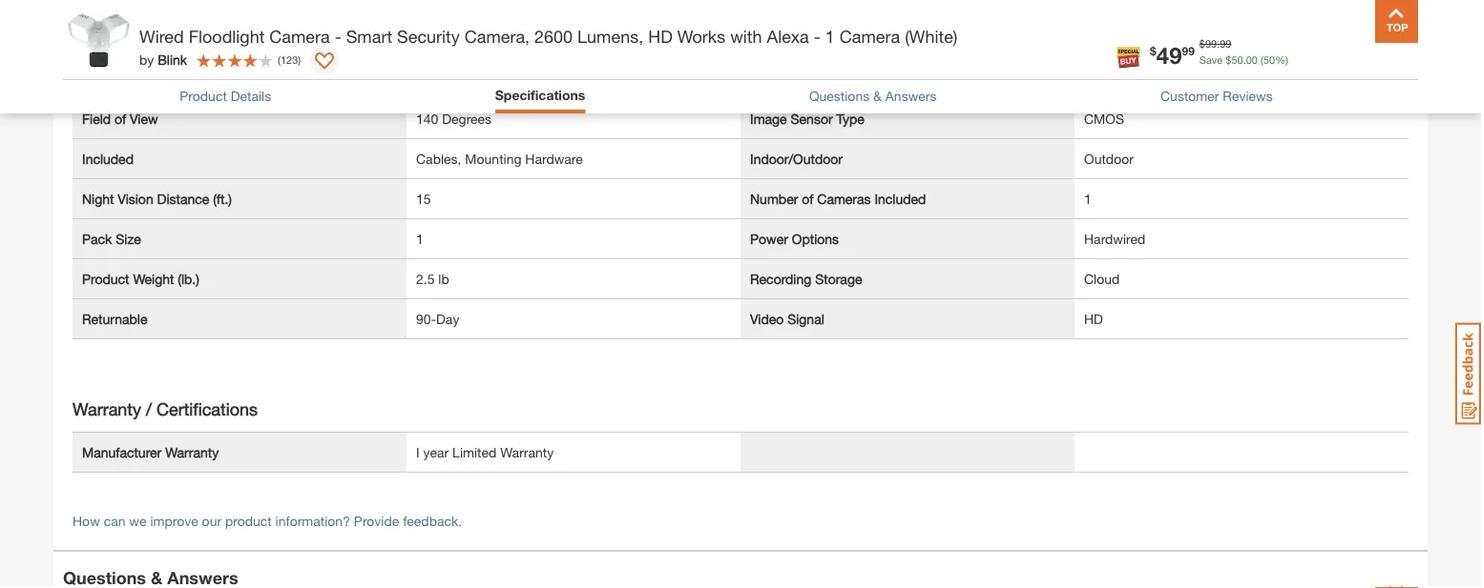 Task type: locate. For each thing, give the bounding box(es) containing it.
limited
[[452, 445, 497, 461]]

$
[[1200, 38, 1205, 50], [1150, 45, 1157, 58], [1226, 53, 1232, 66]]

2 - from the left
[[814, 26, 821, 47]]

( right the 00
[[1261, 53, 1264, 66]]

warranty left /
[[73, 400, 141, 421]]

works
[[677, 26, 725, 47]]

hardware
[[525, 151, 583, 167]]

weather
[[1084, 71, 1133, 87]]

1 horizontal spatial .
[[1243, 53, 1246, 66]]

1 horizontal spatial (
[[1261, 53, 1264, 66]]

123
[[281, 54, 298, 66]]

1 horizontal spatial hd
[[1084, 312, 1103, 327]]

mounting
[[465, 151, 522, 167]]

color/finish
[[82, 51, 154, 67]]

camera
[[82, 11, 129, 27], [269, 26, 330, 47], [840, 26, 900, 47]]

2 horizontal spatial camera
[[840, 26, 900, 47]]

wired floodlight camera - smart security camera, 2600 lumens, hd works with alexa - 1 camera (white)
[[139, 26, 958, 47]]

2-
[[1084, 51, 1097, 67]]

. right save
[[1243, 53, 1246, 66]]

feedback link image
[[1455, 323, 1481, 426]]

1 horizontal spatial 1
[[825, 26, 835, 47]]

audio,
[[1126, 51, 1165, 67]]

$ up day/night
[[1200, 38, 1205, 50]]

50 right the 00
[[1264, 53, 1275, 66]]

1 horizontal spatial -
[[814, 26, 821, 47]]

0 horizontal spatial warranty
[[73, 400, 141, 421]]

warranty down certifications
[[165, 445, 219, 461]]

customer
[[1161, 88, 1219, 104]]

hd down cloud
[[1084, 312, 1103, 327]]

outdoor
[[1084, 151, 1134, 167]]

1 vertical spatial hd
[[1084, 312, 1103, 327]]

video
[[750, 312, 784, 327]]

0 horizontal spatial (
[[278, 54, 281, 66]]

product down blink
[[180, 88, 227, 104]]

0 horizontal spatial of
[[114, 111, 126, 127]]

way
[[1097, 51, 1123, 67]]

0 horizontal spatial -
[[335, 26, 341, 47]]

1 vertical spatial .
[[1243, 53, 1246, 66]]

1 down outdoor
[[1084, 191, 1092, 207]]

0 horizontal spatial 1
[[416, 232, 424, 247]]

0 horizontal spatial 99
[[1182, 45, 1195, 58]]

1 horizontal spatial of
[[802, 191, 814, 207]]

field
[[82, 111, 111, 127]]

product details button
[[180, 86, 271, 106], [180, 86, 271, 106]]

0 vertical spatial product
[[180, 88, 227, 104]]

2.5
[[416, 272, 435, 287]]

image sensor type
[[750, 111, 865, 127]]

&
[[873, 88, 882, 104]]

0 horizontal spatial 50
[[1232, 53, 1243, 66]]

of
[[114, 111, 126, 127], [802, 191, 814, 207]]

1 vertical spatial product
[[82, 272, 129, 287]]

- right alexa
[[814, 26, 821, 47]]

1 right alexa
[[825, 26, 835, 47]]

included
[[82, 151, 134, 167], [875, 191, 926, 207]]

mode,
[[1232, 51, 1270, 67]]

product down pack size
[[82, 272, 129, 287]]

0 horizontal spatial hd
[[648, 26, 673, 47]]

hd left the works
[[648, 26, 673, 47]]

0 horizontal spatial included
[[82, 151, 134, 167]]

customer reviews
[[1161, 88, 1273, 104]]

50 left the 00
[[1232, 53, 1243, 66]]

( left )
[[278, 54, 281, 66]]

(
[[1261, 53, 1264, 66], [278, 54, 281, 66]]

1 horizontal spatial 50
[[1264, 53, 1275, 66]]

0 vertical spatial of
[[114, 111, 126, 127]]

0 vertical spatial 1
[[825, 26, 835, 47]]

cables,
[[416, 151, 461, 167]]

50
[[1232, 53, 1243, 66], [1264, 53, 1275, 66]]

i year limited warranty
[[416, 445, 554, 461]]

- left smart
[[335, 26, 341, 47]]

warranty
[[73, 400, 141, 421], [165, 445, 219, 461], [500, 445, 554, 461]]

view
[[130, 111, 158, 127]]

details
[[231, 88, 271, 104]]

camera up questions & answers
[[840, 26, 900, 47]]

$ up resistant
[[1150, 45, 1157, 58]]

2 horizontal spatial warranty
[[500, 445, 554, 461]]

i
[[416, 445, 420, 461]]

degrees
[[442, 111, 492, 127]]

0 horizontal spatial .
[[1217, 38, 1220, 50]]

display image
[[315, 52, 334, 72]]

(lb.)
[[178, 272, 199, 287]]

1
[[825, 26, 835, 47], [1084, 191, 1092, 207], [416, 232, 424, 247]]

weight
[[133, 272, 174, 287]]

pack
[[82, 232, 112, 247]]

1 vertical spatial of
[[802, 191, 814, 207]]

power
[[750, 232, 788, 247]]

camera up "color/finish"
[[82, 11, 129, 27]]

2 vertical spatial 1
[[416, 232, 424, 247]]

size
[[116, 232, 141, 247]]

1 down 15
[[416, 232, 424, 247]]

our
[[202, 514, 221, 530]]

questions
[[809, 88, 870, 104]]

2 horizontal spatial $
[[1226, 53, 1232, 66]]

smart
[[346, 26, 392, 47]]

we
[[129, 514, 146, 530]]

resistant
[[1137, 71, 1193, 87]]

90-day
[[416, 312, 459, 327]]

included up night
[[82, 151, 134, 167]]

of right number
[[802, 191, 814, 207]]

of for field
[[114, 111, 126, 127]]

by
[[139, 52, 154, 68]]

of for number
[[802, 191, 814, 207]]

provide
[[354, 514, 399, 530]]

signal
[[788, 312, 824, 327]]

by blink
[[139, 52, 187, 68]]

140
[[416, 111, 438, 127]]

1 vertical spatial 1
[[1084, 191, 1092, 207]]

$ 99 . 99 save $ 50 . 00 ( 50 %)
[[1200, 38, 1288, 66]]

2-way audio, day/night mode, motion sensor, weather resistant
[[1084, 51, 1363, 87]]

of left view
[[114, 111, 126, 127]]

0 horizontal spatial $
[[1150, 45, 1157, 58]]

99
[[1205, 38, 1217, 50], [1220, 38, 1232, 50], [1182, 45, 1195, 58]]

1 vertical spatial included
[[875, 191, 926, 207]]

camera up )
[[269, 26, 330, 47]]

answers
[[886, 88, 937, 104]]

. up save
[[1217, 38, 1220, 50]]

how can we improve our product information? provide feedback. link
[[73, 514, 462, 530]]

1 horizontal spatial $
[[1200, 38, 1205, 50]]

warranty right limited
[[500, 445, 554, 461]]

$ right save
[[1226, 53, 1232, 66]]

0 horizontal spatial product
[[82, 272, 129, 287]]

$ inside $ 49 99
[[1150, 45, 1157, 58]]

0 vertical spatial .
[[1217, 38, 1220, 50]]

0 horizontal spatial camera
[[82, 11, 129, 27]]

1 horizontal spatial product
[[180, 88, 227, 104]]

1 ( from the left
[[1261, 53, 1264, 66]]

night
[[82, 191, 114, 207]]

product for product weight (lb.)
[[82, 272, 129, 287]]

included right cameras
[[875, 191, 926, 207]]



Task type: describe. For each thing, give the bounding box(es) containing it.
sensor
[[791, 111, 833, 127]]

improve
[[150, 514, 198, 530]]

hardwired
[[1084, 232, 1146, 247]]

how can we improve our product information? provide feedback.
[[73, 514, 462, 530]]

certifications
[[157, 400, 258, 421]]

save
[[1200, 53, 1223, 66]]

feedback.
[[403, 514, 462, 530]]

1 50 from the left
[[1232, 53, 1243, 66]]

how
[[73, 514, 100, 530]]

with
[[730, 26, 762, 47]]

( 123 )
[[278, 54, 301, 66]]

$ 49 99
[[1150, 41, 1195, 68]]

number of cameras included
[[750, 191, 926, 207]]

0 vertical spatial included
[[82, 151, 134, 167]]

power options
[[750, 232, 839, 247]]

caret image
[[1389, 584, 1404, 589]]

field of view
[[82, 111, 158, 127]]

15
[[416, 191, 431, 207]]

( inside $ 99 . 99 save $ 50 . 00 ( 50 %)
[[1261, 53, 1264, 66]]

1 horizontal spatial 99
[[1205, 38, 1217, 50]]

2 50 from the left
[[1264, 53, 1275, 66]]

reviews
[[1223, 88, 1273, 104]]

camera technology
[[82, 11, 201, 27]]

alexa
[[767, 26, 809, 47]]

recording storage
[[750, 272, 862, 287]]

day
[[436, 312, 459, 327]]

manufacturer
[[82, 445, 162, 461]]

year
[[423, 445, 449, 461]]

2 horizontal spatial 99
[[1220, 38, 1232, 50]]

lumens,
[[578, 26, 643, 47]]

99 inside $ 49 99
[[1182, 45, 1195, 58]]

2 horizontal spatial 1
[[1084, 191, 1092, 207]]

specifications
[[495, 87, 585, 103]]

can
[[104, 514, 125, 530]]

1 - from the left
[[335, 26, 341, 47]]

warranty / certifications
[[73, 400, 258, 421]]

product weight (lb.)
[[82, 272, 199, 287]]

security
[[397, 26, 460, 47]]

product for product details
[[180, 88, 227, 104]]

wired
[[139, 26, 184, 47]]

questions & answers
[[809, 88, 937, 104]]

(white)
[[905, 26, 958, 47]]

video signal
[[750, 312, 824, 327]]

)
[[298, 54, 301, 66]]

indoor/outdoor
[[750, 151, 843, 167]]

recording
[[750, 272, 812, 287]]

motion
[[1274, 51, 1315, 67]]

2.5 lb
[[416, 272, 449, 287]]

camera,
[[465, 26, 530, 47]]

1 horizontal spatial camera
[[269, 26, 330, 47]]

blink
[[158, 52, 187, 68]]

49
[[1157, 41, 1182, 68]]

cmos
[[1084, 111, 1124, 127]]

pack size
[[82, 232, 141, 247]]

cameras
[[817, 191, 871, 207]]

product image image
[[68, 10, 130, 72]]

2 ( from the left
[[278, 54, 281, 66]]

%)
[[1275, 53, 1288, 66]]

1 horizontal spatial warranty
[[165, 445, 219, 461]]

top button
[[1375, 0, 1418, 43]]

90-
[[416, 312, 436, 327]]

0 vertical spatial hd
[[648, 26, 673, 47]]

/
[[146, 400, 152, 421]]

number
[[750, 191, 798, 207]]

distance
[[157, 191, 209, 207]]

$ for 99
[[1200, 38, 1205, 50]]

type
[[837, 111, 865, 127]]

lb
[[438, 272, 449, 287]]

$ for 49
[[1150, 45, 1157, 58]]

(ft.)
[[213, 191, 232, 207]]

00
[[1246, 53, 1258, 66]]

product
[[225, 514, 272, 530]]

product details
[[180, 88, 271, 104]]

manufacturer warranty
[[82, 445, 219, 461]]

2600
[[535, 26, 573, 47]]

1 horizontal spatial included
[[875, 191, 926, 207]]

information?
[[275, 514, 350, 530]]

returnable
[[82, 312, 147, 327]]

technology
[[133, 11, 201, 27]]

image
[[750, 111, 787, 127]]

sensor,
[[1319, 51, 1363, 67]]

cables, mounting hardware
[[416, 151, 583, 167]]

floodlight
[[189, 26, 265, 47]]

140 degrees
[[416, 111, 492, 127]]

options
[[792, 232, 839, 247]]

night vision distance (ft.)
[[82, 191, 232, 207]]

cloud
[[1084, 272, 1120, 287]]

day/night
[[1168, 51, 1228, 67]]



Task type: vqa. For each thing, say whether or not it's contained in the screenshot.
Reclaim 66 in. Misty Gray 3-Panel Room Divider image
no



